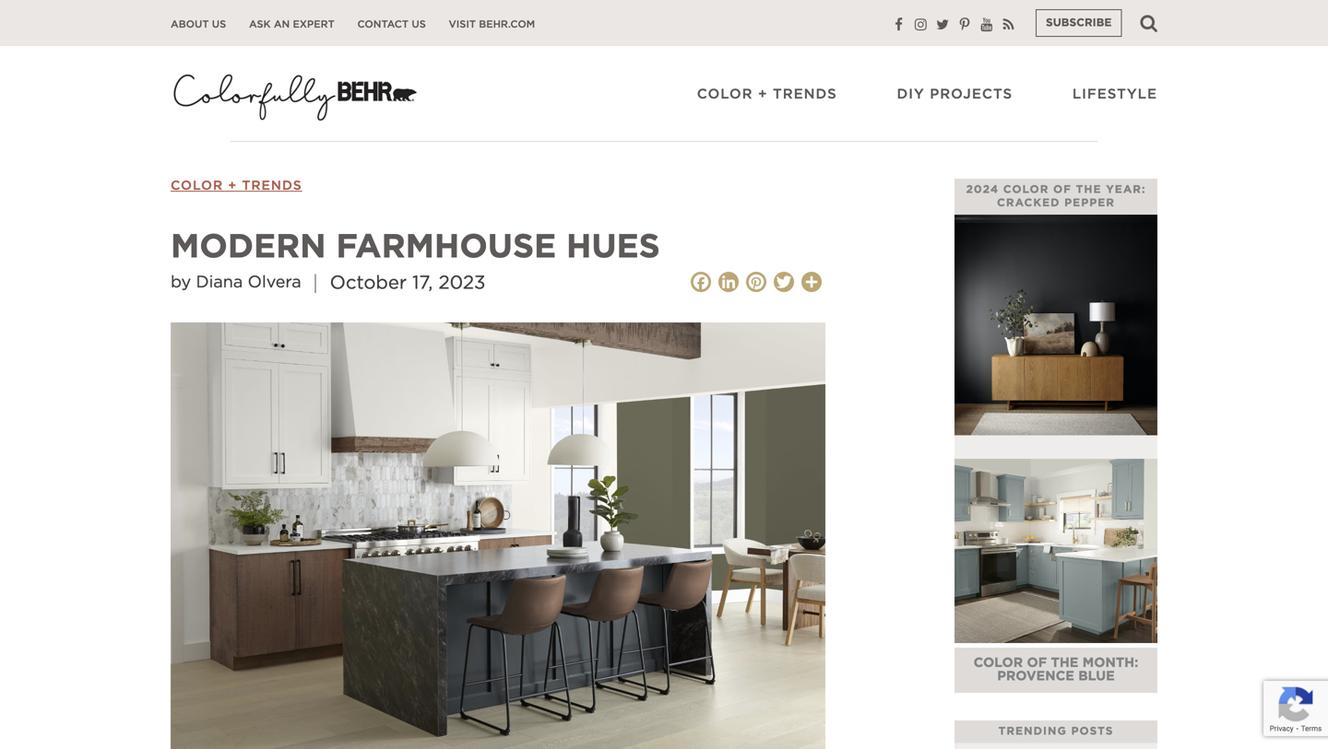 Task type: locate. For each thing, give the bounding box(es) containing it.
us for contact us
[[412, 19, 426, 30]]

lifestyle
[[1073, 88, 1158, 101]]

17,
[[412, 275, 433, 293]]

about us link
[[171, 18, 226, 31]]

the
[[1076, 185, 1102, 196], [1051, 657, 1079, 671]]

hues
[[566, 231, 660, 264]]

0 vertical spatial trends
[[773, 88, 837, 101]]

of inside 2024 color of the year: cracked pepper
[[1053, 185, 1072, 196]]

by
[[171, 275, 191, 291]]

1 horizontal spatial us
[[412, 19, 426, 30]]

0 horizontal spatial color + trends
[[171, 180, 302, 193]]

provence
[[997, 671, 1074, 684]]

color + trends
[[697, 88, 837, 101], [171, 180, 302, 193]]

about
[[171, 19, 209, 30]]

contact us link
[[357, 18, 426, 31]]

0 horizontal spatial +
[[228, 180, 237, 193]]

0 vertical spatial the
[[1076, 185, 1102, 196]]

us right about
[[212, 19, 226, 30]]

diy projects link
[[897, 86, 1013, 104]]

1 vertical spatial of
[[1027, 657, 1047, 671]]

1 vertical spatial +
[[228, 180, 237, 193]]

expert
[[293, 19, 335, 30]]

the up pepper
[[1076, 185, 1102, 196]]

pepper
[[1065, 198, 1115, 209]]

1 horizontal spatial +
[[758, 88, 768, 101]]

of
[[1053, 185, 1072, 196], [1027, 657, 1047, 671]]

search image
[[1140, 14, 1158, 32]]

the left month:
[[1051, 657, 1079, 671]]

color
[[697, 88, 753, 101], [171, 180, 223, 193], [1003, 185, 1049, 196], [974, 657, 1023, 671]]

0 horizontal spatial of
[[1027, 657, 1047, 671]]

projects
[[930, 88, 1013, 101]]

1 horizontal spatial of
[[1053, 185, 1072, 196]]

1 horizontal spatial color + trends
[[697, 88, 837, 101]]

cracked
[[997, 198, 1060, 209]]

visit behr.com
[[449, 19, 535, 30]]

1 horizontal spatial trends
[[773, 88, 837, 101]]

2 us from the left
[[412, 19, 426, 30]]

the inside color of the month: provence blue
[[1051, 657, 1079, 671]]

of left the blue
[[1027, 657, 1047, 671]]

0 vertical spatial of
[[1053, 185, 1072, 196]]

visit behr.com link
[[449, 18, 535, 31]]

0 vertical spatial color + trends
[[697, 88, 837, 101]]

0 vertical spatial +
[[758, 88, 768, 101]]

2024
[[966, 185, 999, 196]]

farmhouse
[[336, 231, 556, 264]]

trends
[[773, 88, 837, 101], [242, 180, 302, 193]]

of up pepper
[[1053, 185, 1072, 196]]

0 horizontal spatial trends
[[242, 180, 302, 193]]

us
[[212, 19, 226, 30], [412, 19, 426, 30]]

sidebar section
[[955, 179, 1158, 750]]

+
[[758, 88, 768, 101], [228, 180, 237, 193]]

us for about us
[[212, 19, 226, 30]]

color of the month: provence blue
[[974, 657, 1139, 684]]

color inside color of the month: provence blue
[[974, 657, 1023, 671]]

0 horizontal spatial us
[[212, 19, 226, 30]]

color inside 2024 color of the year: cracked pepper
[[1003, 185, 1049, 196]]

ask an expert link
[[249, 18, 335, 31]]

ask an expert
[[249, 19, 335, 30]]

us right contact
[[412, 19, 426, 30]]

color + trends link
[[697, 86, 837, 104]]

1 vertical spatial the
[[1051, 657, 1079, 671]]

1 us from the left
[[212, 19, 226, 30]]



Task type: vqa. For each thing, say whether or not it's contained in the screenshot.
The Year:
yes



Task type: describe. For each thing, give the bounding box(es) containing it.
modern farmhouse hues
[[171, 231, 660, 264]]

olvera
[[248, 275, 301, 291]]

month:
[[1083, 657, 1139, 671]]

subscribe link
[[1036, 9, 1122, 37]]

october 17, 2023
[[330, 275, 486, 293]]

modern
[[171, 231, 326, 264]]

visit
[[449, 19, 476, 30]]

year:
[[1106, 185, 1146, 196]]

diy projects
[[897, 88, 1013, 101]]

posts
[[1071, 727, 1114, 738]]

the inside 2024 color of the year: cracked pepper
[[1076, 185, 1102, 196]]

diana
[[196, 275, 243, 291]]

an open house interior concept, featuring a kitchen and dining room area.  the kitchen has a black color island and the dining room has a dark olive green accent wall. image
[[171, 323, 825, 750]]

2023
[[439, 275, 486, 293]]

october
[[330, 275, 407, 293]]

by diana olvera
[[171, 275, 301, 291]]

colorfully behr image
[[171, 65, 420, 126]]

subscribe
[[1046, 18, 1112, 29]]

trending posts
[[999, 727, 1114, 738]]

behr.com
[[479, 19, 535, 30]]

ask
[[249, 19, 271, 30]]

color of the month: provence blue link
[[974, 657, 1139, 684]]

1 vertical spatial trends
[[242, 180, 302, 193]]

contact
[[357, 19, 409, 30]]

diy
[[897, 88, 925, 101]]

featured image image
[[955, 459, 1158, 644]]

contact us
[[357, 19, 426, 30]]

1 vertical spatial color + trends
[[171, 180, 302, 193]]

an
[[274, 19, 290, 30]]

2024 color of the year: cracked pepper
[[966, 185, 1146, 209]]

about us
[[171, 19, 226, 30]]

trending
[[999, 727, 1067, 738]]

blue
[[1078, 671, 1115, 684]]

lifestyle link
[[1073, 86, 1158, 104]]

of inside color of the month: provence blue
[[1027, 657, 1047, 671]]



